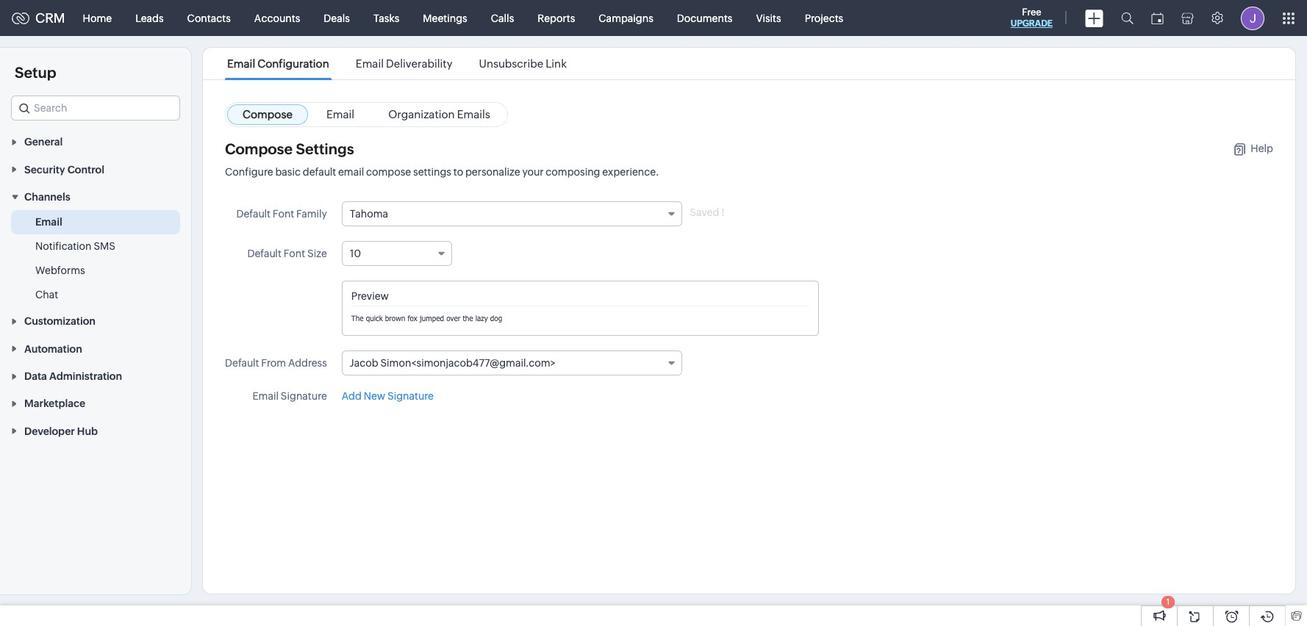 Task type: vqa. For each thing, say whether or not it's contained in the screenshot.
brown
yes



Task type: locate. For each thing, give the bounding box(es) containing it.
1 horizontal spatial signature
[[388, 391, 434, 402]]

email
[[338, 166, 364, 178]]

jacob simon<simonjacob477@gmail.com>
[[350, 357, 556, 369]]

default for default font family
[[236, 208, 271, 220]]

saved !
[[690, 207, 725, 218]]

logo image
[[12, 12, 29, 24]]

deliverability
[[386, 57, 453, 70]]

0 vertical spatial email link
[[311, 104, 370, 125]]

!
[[722, 207, 725, 218]]

2 signature from the left
[[388, 391, 434, 402]]

notification sms link
[[35, 239, 115, 254]]

projects
[[805, 12, 844, 24]]

organization emails
[[388, 108, 491, 121]]

0 vertical spatial compose
[[243, 108, 293, 121]]

default down default font family
[[247, 248, 282, 260]]

developer
[[24, 426, 75, 437]]

email for email deliverability
[[356, 57, 384, 70]]

free upgrade
[[1011, 7, 1053, 29]]

leads link
[[124, 0, 176, 36]]

simon<simonjacob477@gmail.com>
[[381, 357, 556, 369]]

compose
[[243, 108, 293, 121], [225, 140, 293, 157]]

0 vertical spatial font
[[273, 208, 294, 220]]

jumped
[[420, 314, 444, 323]]

developer hub
[[24, 426, 98, 437]]

None field
[[11, 96, 180, 121]]

default from address
[[225, 357, 327, 369]]

email left configuration
[[227, 57, 255, 70]]

basic
[[275, 166, 301, 178]]

deals
[[324, 12, 350, 24]]

search element
[[1113, 0, 1143, 36]]

email deliverability
[[356, 57, 453, 70]]

general
[[24, 136, 63, 148]]

list containing email configuration
[[214, 48, 580, 79]]

documents
[[677, 12, 733, 24]]

email link down channels
[[35, 215, 62, 230]]

to
[[454, 166, 463, 178]]

meetings
[[423, 12, 468, 24]]

family
[[297, 208, 327, 220]]

fox
[[408, 314, 418, 323]]

email
[[227, 57, 255, 70], [356, 57, 384, 70], [327, 108, 355, 121], [35, 216, 62, 228], [253, 391, 279, 402]]

1 vertical spatial font
[[284, 248, 305, 260]]

font left family
[[273, 208, 294, 220]]

email down channels
[[35, 216, 62, 228]]

from
[[261, 357, 286, 369]]

calls
[[491, 12, 514, 24]]

0 horizontal spatial email link
[[35, 215, 62, 230]]

compose up configure
[[225, 140, 293, 157]]

add
[[342, 391, 362, 402]]

0 vertical spatial default
[[236, 208, 271, 220]]

font
[[273, 208, 294, 220], [284, 248, 305, 260]]

1 signature from the left
[[281, 391, 327, 402]]

email signature
[[253, 391, 327, 402]]

email link up settings
[[311, 104, 370, 125]]

2 vertical spatial default
[[225, 357, 259, 369]]

size
[[307, 248, 327, 260]]

composing
[[546, 166, 601, 178]]

email link
[[311, 104, 370, 125], [35, 215, 62, 230]]

default left from
[[225, 357, 259, 369]]

list
[[214, 48, 580, 79]]

compose up compose settings
[[243, 108, 293, 121]]

signature right new
[[388, 391, 434, 402]]

default font size
[[247, 248, 327, 260]]

search image
[[1122, 12, 1134, 24]]

data administration
[[24, 371, 122, 383]]

email inside channels region
[[35, 216, 62, 228]]

default down configure
[[236, 208, 271, 220]]

calls link
[[479, 0, 526, 36]]

Tahoma field
[[342, 202, 683, 227]]

the
[[463, 314, 473, 323]]

your
[[523, 166, 544, 178]]

1
[[1167, 598, 1170, 607]]

1 vertical spatial default
[[247, 248, 282, 260]]

customization
[[24, 316, 96, 328]]

font for size
[[284, 248, 305, 260]]

unsubscribe link link
[[477, 57, 569, 70]]

font left size
[[284, 248, 305, 260]]

saved
[[690, 207, 720, 218]]

meetings link
[[411, 0, 479, 36]]

default for default from address
[[225, 357, 259, 369]]

lazy
[[476, 314, 488, 323]]

setup
[[15, 64, 56, 81]]

campaigns link
[[587, 0, 666, 36]]

jacob
[[350, 357, 378, 369]]

0 horizontal spatial signature
[[281, 391, 327, 402]]

signature down address at the left of page
[[281, 391, 327, 402]]

documents link
[[666, 0, 745, 36]]

crm
[[35, 10, 65, 26]]

chat link
[[35, 288, 58, 302]]

email down tasks
[[356, 57, 384, 70]]

email down from
[[253, 391, 279, 402]]

deals link
[[312, 0, 362, 36]]

Jacob Simon<simonjacob477@gmail.com> field
[[342, 351, 683, 376]]

1 vertical spatial compose
[[225, 140, 293, 157]]

default
[[303, 166, 336, 178]]

channels
[[24, 191, 70, 203]]



Task type: describe. For each thing, give the bounding box(es) containing it.
leads
[[135, 12, 164, 24]]

hub
[[77, 426, 98, 437]]

free
[[1023, 7, 1042, 18]]

email for email signature
[[253, 391, 279, 402]]

unsubscribe link
[[479, 57, 567, 70]]

emails
[[457, 108, 491, 121]]

contacts link
[[176, 0, 243, 36]]

sms
[[94, 241, 115, 252]]

over
[[447, 314, 461, 323]]

font for family
[[273, 208, 294, 220]]

reports
[[538, 12, 575, 24]]

10 field
[[342, 241, 452, 266]]

home
[[83, 12, 112, 24]]

configuration
[[258, 57, 329, 70]]

webforms
[[35, 265, 85, 277]]

profile image
[[1242, 6, 1265, 30]]

contacts
[[187, 12, 231, 24]]

developer hub button
[[0, 417, 191, 445]]

create menu image
[[1086, 9, 1104, 27]]

compose link
[[227, 104, 308, 125]]

campaigns
[[599, 12, 654, 24]]

visits
[[756, 12, 782, 24]]

personalize
[[466, 166, 520, 178]]

1 horizontal spatial email link
[[311, 104, 370, 125]]

settings
[[296, 140, 354, 157]]

general button
[[0, 128, 191, 155]]

email deliverability link
[[354, 57, 455, 70]]

the
[[351, 314, 364, 323]]

preview
[[351, 291, 389, 302]]

marketplace
[[24, 398, 85, 410]]

brown
[[385, 314, 405, 323]]

automation
[[24, 343, 82, 355]]

home link
[[71, 0, 124, 36]]

compose settings
[[225, 140, 354, 157]]

customization button
[[0, 307, 191, 335]]

Search text field
[[12, 96, 179, 120]]

notification sms
[[35, 241, 115, 252]]

email up settings
[[327, 108, 355, 121]]

data administration button
[[0, 362, 191, 390]]

settings
[[413, 166, 452, 178]]

compose
[[366, 166, 411, 178]]

help
[[1251, 142, 1274, 154]]

experience.
[[603, 166, 660, 178]]

administration
[[49, 371, 122, 383]]

unsubscribe
[[479, 57, 544, 70]]

the quick brown fox jumped over the lazy dog
[[351, 314, 503, 323]]

configure basic default email compose settings to personalize your composing experience.
[[225, 166, 660, 178]]

marketplace button
[[0, 390, 191, 417]]

security control button
[[0, 155, 191, 183]]

organization
[[388, 108, 455, 121]]

address
[[288, 357, 327, 369]]

calendar image
[[1152, 12, 1164, 24]]

profile element
[[1233, 0, 1274, 36]]

1 vertical spatial email link
[[35, 215, 62, 230]]

channels button
[[0, 183, 191, 210]]

data
[[24, 371, 47, 383]]

create menu element
[[1077, 0, 1113, 36]]

reports link
[[526, 0, 587, 36]]

security
[[24, 164, 65, 176]]

organization emails link
[[373, 104, 506, 125]]

accounts link
[[243, 0, 312, 36]]

configure
[[225, 166, 273, 178]]

add new signature
[[342, 391, 434, 402]]

default for default font size
[[247, 248, 282, 260]]

automation button
[[0, 335, 191, 362]]

compose for compose settings
[[225, 140, 293, 157]]

notification
[[35, 241, 92, 252]]

compose for compose
[[243, 108, 293, 121]]

email for email configuration
[[227, 57, 255, 70]]

dog
[[490, 314, 503, 323]]

link
[[546, 57, 567, 70]]

10
[[350, 248, 361, 260]]

email configuration
[[227, 57, 329, 70]]

control
[[67, 164, 104, 176]]

default font family
[[236, 208, 327, 220]]

quick
[[366, 314, 383, 323]]

new
[[364, 391, 386, 402]]

upgrade
[[1011, 18, 1053, 29]]

chat
[[35, 289, 58, 301]]

visits link
[[745, 0, 793, 36]]

webforms link
[[35, 263, 85, 278]]

projects link
[[793, 0, 856, 36]]

accounts
[[254, 12, 300, 24]]

tasks
[[374, 12, 400, 24]]

tasks link
[[362, 0, 411, 36]]

security control
[[24, 164, 104, 176]]

channels region
[[0, 210, 191, 307]]



